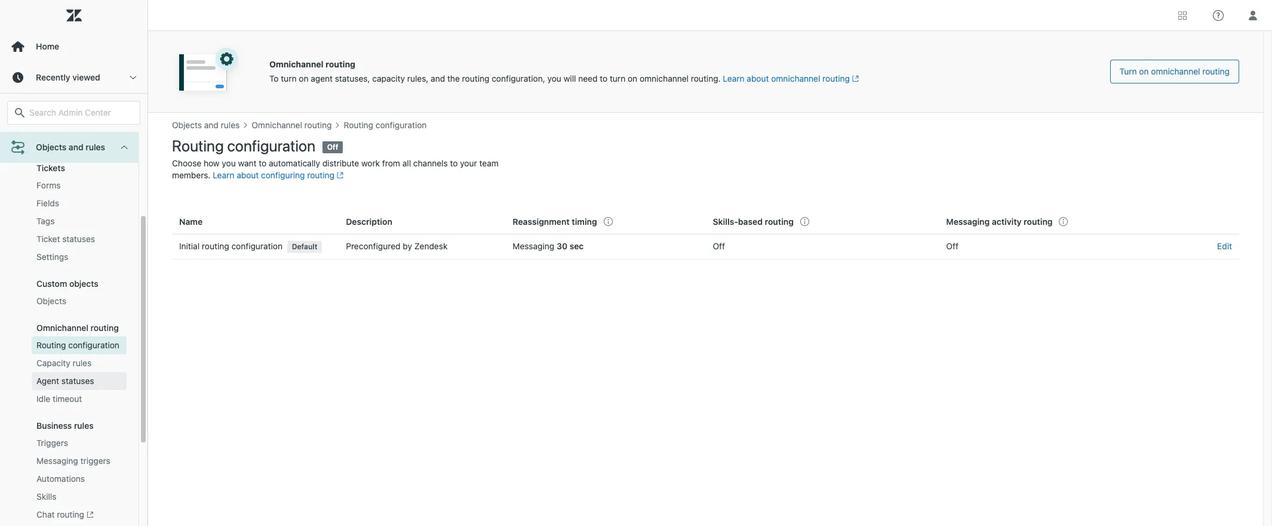 Task type: locate. For each thing, give the bounding box(es) containing it.
triggers link
[[32, 435, 127, 453]]

statuses inside "element"
[[62, 234, 95, 244]]

0 horizontal spatial routing
[[57, 510, 84, 520]]

routing
[[91, 323, 119, 333], [57, 510, 84, 520]]

capacity
[[36, 358, 70, 369]]

objects element
[[36, 296, 66, 308]]

1 vertical spatial statuses
[[61, 376, 94, 387]]

rules inside objects and rules dropdown button
[[86, 142, 105, 152]]

user menu image
[[1246, 7, 1261, 23]]

recently viewed button
[[0, 62, 148, 93]]

forms
[[36, 180, 61, 191]]

automations element
[[36, 474, 85, 486]]

home button
[[0, 31, 148, 62]]

none search field inside primary element
[[1, 101, 146, 125]]

skills link
[[32, 489, 127, 507]]

statuses for agent statuses
[[61, 376, 94, 387]]

routing configuration element
[[36, 340, 119, 352]]

rules inside capacity rules element
[[73, 358, 92, 369]]

statuses down capacity rules link
[[61, 376, 94, 387]]

zendesk products image
[[1179, 11, 1187, 19]]

0 vertical spatial rules
[[86, 142, 105, 152]]

tree item inside primary element
[[0, 115, 139, 527]]

1 vertical spatial routing
[[57, 510, 84, 520]]

routing configuration link
[[32, 337, 127, 355]]

settings
[[36, 252, 68, 262]]

statuses down tags link
[[62, 234, 95, 244]]

idle timeout element
[[36, 394, 82, 406]]

chat routing element
[[36, 510, 94, 522]]

objects inside dropdown button
[[36, 142, 66, 152]]

tree item containing objects and rules
[[0, 115, 139, 527]]

objects up tickets
[[36, 142, 66, 152]]

viewed
[[72, 72, 100, 82]]

chat routing
[[36, 510, 84, 520]]

forms link
[[32, 177, 127, 195]]

configuration
[[68, 341, 119, 351]]

messaging
[[36, 456, 78, 467]]

0 vertical spatial routing
[[91, 323, 119, 333]]

routing for omnichannel routing
[[91, 323, 119, 333]]

recently
[[36, 72, 70, 82]]

1 horizontal spatial routing
[[91, 323, 119, 333]]

objects for objects and rules
[[36, 142, 66, 152]]

None search field
[[1, 101, 146, 125]]

statuses for ticket statuses
[[62, 234, 95, 244]]

idle timeout
[[36, 394, 82, 404]]

custom objects element
[[36, 279, 98, 289]]

routing up configuration on the bottom left
[[91, 323, 119, 333]]

rules for business rules
[[74, 421, 94, 431]]

rules up triggers link on the bottom left of page
[[74, 421, 94, 431]]

0 vertical spatial objects
[[36, 142, 66, 152]]

settings link
[[32, 249, 127, 266]]

agent
[[36, 376, 59, 387]]

objects inside group
[[36, 296, 66, 306]]

idle timeout link
[[32, 391, 127, 409]]

rules right and
[[86, 142, 105, 152]]

automations
[[36, 474, 85, 484]]

2 vertical spatial rules
[[74, 421, 94, 431]]

objects down custom
[[36, 296, 66, 306]]

1 vertical spatial objects
[[36, 296, 66, 306]]

chat
[[36, 510, 55, 520]]

routing inside "element"
[[57, 510, 84, 520]]

0 vertical spatial statuses
[[62, 234, 95, 244]]

1 vertical spatial rules
[[73, 358, 92, 369]]

fields
[[36, 198, 59, 208]]

agent statuses element
[[36, 376, 94, 388]]

idle
[[36, 394, 50, 404]]

routing configuration
[[36, 341, 119, 351]]

omnichannel routing element
[[36, 323, 119, 333]]

rules down routing configuration "link"
[[73, 358, 92, 369]]

triggers
[[80, 456, 110, 467]]

messaging triggers link
[[32, 453, 127, 471]]

settings element
[[36, 252, 68, 263]]

statuses
[[62, 234, 95, 244], [61, 376, 94, 387]]

home
[[36, 41, 59, 51]]

tree item
[[0, 115, 139, 527]]

routing down skills link
[[57, 510, 84, 520]]

objects
[[36, 142, 66, 152], [36, 296, 66, 306]]

rules
[[86, 142, 105, 152], [73, 358, 92, 369], [74, 421, 94, 431]]



Task type: vqa. For each thing, say whether or not it's contained in the screenshot.
Objects 'link'
yes



Task type: describe. For each thing, give the bounding box(es) containing it.
ticket statuses
[[36, 234, 95, 244]]

tags element
[[36, 216, 55, 228]]

help image
[[1213, 10, 1224, 21]]

ticket statuses element
[[36, 234, 95, 246]]

primary element
[[0, 0, 148, 527]]

objects link
[[32, 293, 127, 311]]

business
[[36, 421, 72, 431]]

agent statuses link
[[32, 373, 127, 391]]

business rules element
[[36, 421, 94, 431]]

skills element
[[36, 492, 56, 504]]

objects and rules group
[[0, 146, 139, 527]]

business rules
[[36, 421, 94, 431]]

routing for chat routing
[[57, 510, 84, 520]]

messaging triggers
[[36, 456, 110, 467]]

recently viewed
[[36, 72, 100, 82]]

triggers
[[36, 438, 68, 449]]

ticket statuses link
[[32, 231, 127, 249]]

rules for capacity rules
[[73, 358, 92, 369]]

tickets element
[[36, 163, 65, 173]]

forms element
[[36, 180, 61, 192]]

tickets
[[36, 163, 65, 173]]

tags
[[36, 216, 55, 226]]

chat routing link
[[32, 507, 127, 525]]

fields element
[[36, 198, 59, 210]]

automations link
[[32, 471, 127, 489]]

capacity rules link
[[32, 355, 127, 373]]

triggers element
[[36, 438, 68, 450]]

custom objects
[[36, 279, 98, 289]]

messaging triggers element
[[36, 456, 110, 468]]

Search Admin Center field
[[29, 108, 133, 118]]

fields link
[[32, 195, 127, 213]]

tags link
[[32, 213, 127, 231]]

objects and rules
[[36, 142, 105, 152]]

capacity rules
[[36, 358, 92, 369]]

objects and rules button
[[0, 132, 139, 163]]

agent statuses
[[36, 376, 94, 387]]

objects
[[69, 279, 98, 289]]

skills
[[36, 492, 56, 502]]

routing
[[36, 341, 66, 351]]

custom
[[36, 279, 67, 289]]

omnichannel
[[36, 323, 88, 333]]

ticket
[[36, 234, 60, 244]]

objects for objects
[[36, 296, 66, 306]]

and
[[69, 142, 83, 152]]

capacity rules element
[[36, 358, 92, 370]]

omnichannel routing
[[36, 323, 119, 333]]

timeout
[[53, 394, 82, 404]]



